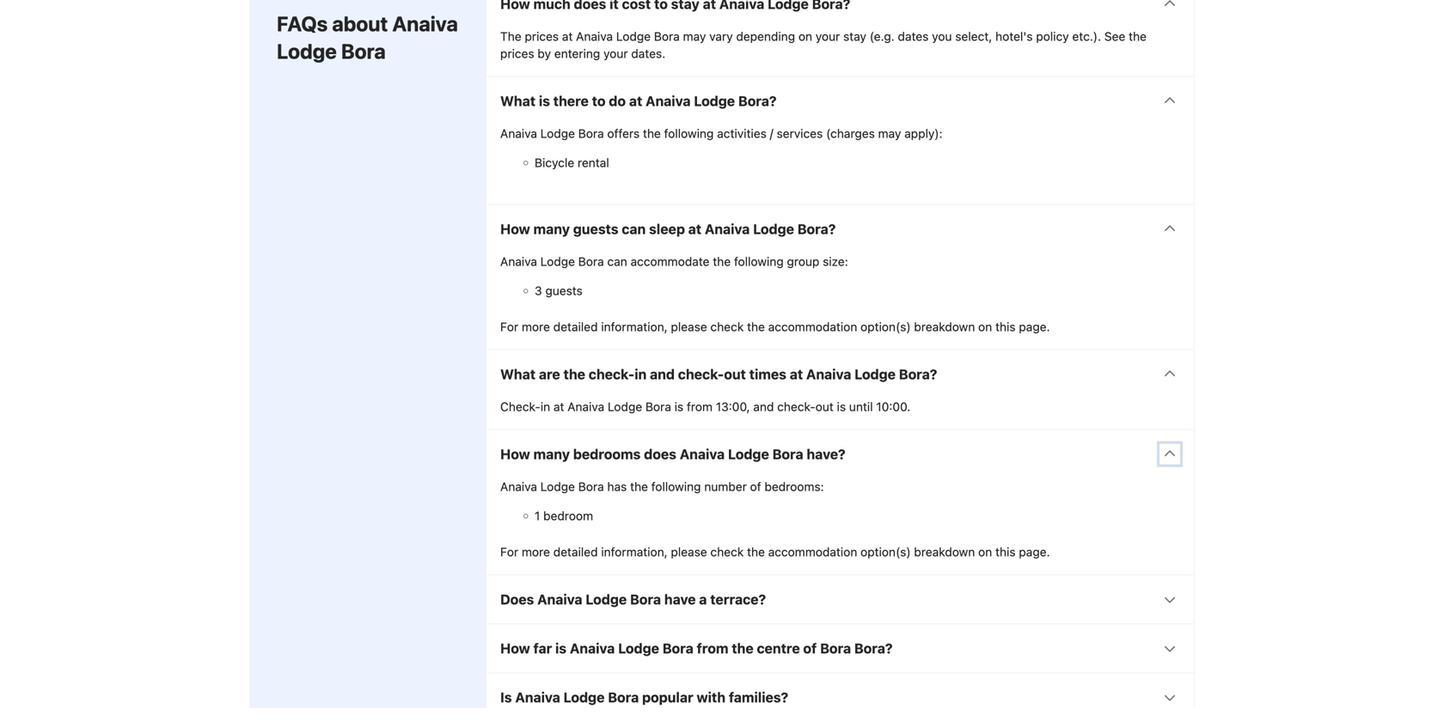 Task type: locate. For each thing, give the bounding box(es) containing it.
0 vertical spatial your
[[816, 29, 840, 43]]

0 vertical spatial how
[[500, 221, 530, 237]]

1 vertical spatial following
[[734, 254, 784, 269]]

with
[[697, 690, 726, 706]]

1 vertical spatial page.
[[1019, 545, 1050, 559]]

following down how many bedrooms does anaiva lodge bora have?
[[652, 480, 701, 494]]

bora up the dates.
[[654, 29, 680, 43]]

1 vertical spatial breakdown
[[914, 545, 975, 559]]

the
[[1129, 29, 1147, 43], [643, 126, 661, 140], [713, 254, 731, 269], [747, 320, 765, 334], [564, 366, 586, 383], [630, 480, 648, 494], [747, 545, 765, 559], [732, 641, 754, 657]]

0 vertical spatial in
[[635, 366, 647, 383]]

1 horizontal spatial out
[[816, 400, 834, 414]]

is
[[500, 690, 512, 706]]

the left the centre
[[732, 641, 754, 657]]

2 how from the top
[[500, 446, 530, 463]]

out
[[724, 366, 746, 383], [816, 400, 834, 414]]

2 breakdown from the top
[[914, 545, 975, 559]]

1 for from the top
[[500, 320, 519, 334]]

guests down rental
[[573, 221, 619, 237]]

out inside dropdown button
[[724, 366, 746, 383]]

bora up bedrooms:
[[773, 446, 804, 463]]

accommodation up does anaiva lodge bora have a terrace? dropdown button
[[769, 545, 858, 559]]

what left there in the top of the page
[[500, 93, 536, 109]]

may
[[683, 29, 706, 43], [879, 126, 902, 140]]

are
[[539, 366, 560, 383]]

1 horizontal spatial of
[[804, 641, 817, 657]]

0 vertical spatial accommodation
[[769, 320, 858, 334]]

1 this from the top
[[996, 320, 1016, 334]]

can left sleep
[[622, 221, 646, 237]]

for more detailed information, please check the accommodation option(s) breakdown on this page. for anaiva
[[500, 320, 1050, 334]]

10:00.
[[877, 400, 911, 414]]

accommodate
[[631, 254, 710, 269]]

following for bora
[[652, 480, 701, 494]]

activities
[[717, 126, 767, 140]]

information, down accommodate
[[601, 320, 668, 334]]

rental
[[578, 156, 609, 170]]

for
[[500, 320, 519, 334], [500, 545, 519, 559]]

2 detailed from the top
[[554, 545, 598, 559]]

0 horizontal spatial in
[[541, 400, 550, 414]]

0 vertical spatial following
[[664, 126, 714, 140]]

and right 13:00, at the bottom of the page
[[754, 400, 774, 414]]

following for anaiva
[[664, 126, 714, 140]]

1 detailed from the top
[[554, 320, 598, 334]]

breakdown
[[914, 320, 975, 334], [914, 545, 975, 559]]

check
[[711, 320, 744, 334], [711, 545, 744, 559]]

accommodation for have?
[[769, 545, 858, 559]]

1 how from the top
[[500, 221, 530, 237]]

on inside the prices at anaiva lodge bora may vary depending on your stay (e.g. dates you select, hotel's policy etc.). see the prices by entering your dates.
[[799, 29, 813, 43]]

0 vertical spatial guests
[[573, 221, 619, 237]]

2 vertical spatial how
[[500, 641, 530, 657]]

lodge
[[616, 29, 651, 43], [277, 39, 337, 63], [694, 93, 735, 109], [541, 126, 575, 140], [753, 221, 795, 237], [541, 254, 575, 269], [855, 366, 896, 383], [608, 400, 643, 414], [728, 446, 769, 463], [541, 480, 575, 494], [586, 592, 627, 608], [618, 641, 660, 657], [564, 690, 605, 706]]

on
[[799, 29, 813, 43], [979, 320, 993, 334], [979, 545, 993, 559]]

your left stay
[[816, 29, 840, 43]]

bora left the has
[[579, 480, 604, 494]]

the right see
[[1129, 29, 1147, 43]]

for more detailed information, please check the accommodation option(s) breakdown on this page. up "terrace?"
[[500, 545, 1050, 559]]

anaiva lodge bora can accommodate the following group size:
[[500, 254, 848, 269]]

1 vertical spatial your
[[604, 46, 628, 60]]

0 vertical spatial on
[[799, 29, 813, 43]]

1 vertical spatial can
[[608, 254, 628, 269]]

prices up by
[[525, 29, 559, 43]]

lodge down does anaiva lodge bora have a terrace?
[[618, 641, 660, 657]]

prices
[[525, 29, 559, 43], [500, 46, 535, 60]]

2 what from the top
[[500, 366, 536, 383]]

of right the centre
[[804, 641, 817, 657]]

is anaiva lodge bora popular with families? button
[[487, 674, 1194, 709]]

for for how many bedrooms does anaiva lodge bora have?
[[500, 545, 519, 559]]

stay
[[844, 29, 867, 43]]

bora inside faqs about anaiva lodge bora
[[341, 39, 386, 63]]

anaiva inside the prices at anaiva lodge bora may vary depending on your stay (e.g. dates you select, hotel's policy etc.). see the prices by entering your dates.
[[576, 29, 613, 43]]

0 vertical spatial more
[[522, 320, 550, 334]]

2 page. from the top
[[1019, 545, 1050, 559]]

1 many from the top
[[534, 221, 570, 237]]

anaiva
[[392, 11, 458, 36], [576, 29, 613, 43], [646, 93, 691, 109], [500, 126, 537, 140], [705, 221, 750, 237], [500, 254, 537, 269], [807, 366, 852, 383], [568, 400, 605, 414], [680, 446, 725, 463], [500, 480, 537, 494], [538, 592, 583, 608], [570, 641, 615, 657], [515, 690, 560, 706]]

option(s)
[[861, 320, 911, 334], [861, 545, 911, 559]]

how for how many guests can sleep at anaiva lodge bora?
[[500, 221, 530, 237]]

bora
[[654, 29, 680, 43], [341, 39, 386, 63], [579, 126, 604, 140], [579, 254, 604, 269], [646, 400, 672, 414], [773, 446, 804, 463], [579, 480, 604, 494], [630, 592, 661, 608], [663, 641, 694, 657], [820, 641, 851, 657], [608, 690, 639, 706]]

what is there to do at anaiva lodge bora? button
[[487, 77, 1194, 125]]

1 vertical spatial on
[[979, 320, 993, 334]]

bora down about
[[341, 39, 386, 63]]

does anaiva lodge bora have a terrace? button
[[487, 576, 1194, 624]]

page.
[[1019, 320, 1050, 334], [1019, 545, 1050, 559]]

bora left have
[[630, 592, 661, 608]]

of inside dropdown button
[[804, 641, 817, 657]]

dates
[[898, 29, 929, 43]]

breakdown for how many guests can sleep at anaiva lodge bora?
[[914, 320, 975, 334]]

how many guests can sleep at anaiva lodge bora? button
[[487, 205, 1194, 253]]

0 vertical spatial option(s)
[[861, 320, 911, 334]]

from left 13:00, at the bottom of the page
[[687, 400, 713, 414]]

hotel's
[[996, 29, 1033, 43]]

0 vertical spatial for
[[500, 320, 519, 334]]

1 what from the top
[[500, 93, 536, 109]]

prices down the the
[[500, 46, 535, 60]]

and
[[650, 366, 675, 383], [754, 400, 774, 414]]

what left the are
[[500, 366, 536, 383]]

1 vertical spatial prices
[[500, 46, 535, 60]]

terrace?
[[711, 592, 766, 608]]

check up what are the check-in and check-out times at anaiva lodge bora?
[[711, 320, 744, 334]]

1 for more detailed information, please check the accommodation option(s) breakdown on this page. from the top
[[500, 320, 1050, 334]]

1 check from the top
[[711, 320, 744, 334]]

1 vertical spatial many
[[534, 446, 570, 463]]

0 vertical spatial information,
[[601, 320, 668, 334]]

in up check-in at anaiva lodge bora is from 13:00, and check-out is until 10:00. at the bottom of the page
[[635, 366, 647, 383]]

3 how from the top
[[500, 641, 530, 657]]

0 vertical spatial page.
[[1019, 320, 1050, 334]]

1 please from the top
[[671, 320, 707, 334]]

following left "activities"
[[664, 126, 714, 140]]

about
[[332, 11, 388, 36]]

many
[[534, 221, 570, 237], [534, 446, 570, 463]]

1 vertical spatial how
[[500, 446, 530, 463]]

information, up does anaiva lodge bora have a terrace?
[[601, 545, 668, 559]]

at
[[562, 29, 573, 43], [629, 93, 643, 109], [689, 221, 702, 237], [790, 366, 803, 383], [554, 400, 564, 414]]

1 horizontal spatial in
[[635, 366, 647, 383]]

how far is anaiva lodge bora from the centre of bora bora?
[[500, 641, 893, 657]]

2 vertical spatial following
[[652, 480, 701, 494]]

1 vertical spatial for more detailed information, please check the accommodation option(s) breakdown on this page.
[[500, 545, 1050, 559]]

(charges
[[826, 126, 875, 140]]

1 vertical spatial more
[[522, 545, 550, 559]]

0 horizontal spatial your
[[604, 46, 628, 60]]

more down 1
[[522, 545, 550, 559]]

2 check from the top
[[711, 545, 744, 559]]

lodge up the 3 guests
[[541, 254, 575, 269]]

anaiva up number
[[680, 446, 725, 463]]

sleep
[[649, 221, 685, 237]]

the right accommodate
[[713, 254, 731, 269]]

many up the 3 guests
[[534, 221, 570, 237]]

guests right the '3'
[[546, 284, 583, 298]]

do
[[609, 93, 626, 109]]

2 many from the top
[[534, 446, 570, 463]]

bora up the 3 guests
[[579, 254, 604, 269]]

1 vertical spatial accommodation
[[769, 545, 858, 559]]

anaiva lodge bora offers the following activities / services (charges may apply):
[[500, 126, 943, 140]]

more
[[522, 320, 550, 334], [522, 545, 550, 559]]

1 information, from the top
[[601, 320, 668, 334]]

1 breakdown from the top
[[914, 320, 975, 334]]

anaiva up the entering
[[576, 29, 613, 43]]

0 horizontal spatial of
[[750, 480, 762, 494]]

anaiva right is
[[515, 690, 560, 706]]

0 vertical spatial check
[[711, 320, 744, 334]]

at up the entering
[[562, 29, 573, 43]]

can inside dropdown button
[[622, 221, 646, 237]]

1 vertical spatial in
[[541, 400, 550, 414]]

policy
[[1037, 29, 1070, 43]]

2 option(s) from the top
[[861, 545, 911, 559]]

many for bedrooms
[[534, 446, 570, 463]]

the up times
[[747, 320, 765, 334]]

is left there in the top of the page
[[539, 93, 550, 109]]

2 vertical spatial on
[[979, 545, 993, 559]]

check up "terrace?"
[[711, 545, 744, 559]]

1 vertical spatial what
[[500, 366, 536, 383]]

lodge up number
[[728, 446, 769, 463]]

0 vertical spatial of
[[750, 480, 762, 494]]

1 horizontal spatial check-
[[678, 366, 724, 383]]

your left the dates.
[[604, 46, 628, 60]]

depending
[[736, 29, 796, 43]]

1 accommodation from the top
[[769, 320, 858, 334]]

this for how many bedrooms does anaiva lodge bora have?
[[996, 545, 1016, 559]]

what for what are the check-in and check-out times at anaiva lodge bora?
[[500, 366, 536, 383]]

1 more from the top
[[522, 320, 550, 334]]

what are the check-in and check-out times at anaiva lodge bora? button
[[487, 350, 1194, 398]]

1 page. from the top
[[1019, 320, 1050, 334]]

1 vertical spatial this
[[996, 545, 1016, 559]]

1 vertical spatial from
[[697, 641, 729, 657]]

/
[[770, 126, 774, 140]]

lodge inside faqs about anaiva lodge bora
[[277, 39, 337, 63]]

0 vertical spatial and
[[650, 366, 675, 383]]

1 vertical spatial option(s)
[[861, 545, 911, 559]]

2 more from the top
[[522, 545, 550, 559]]

please up what are the check-in and check-out times at anaiva lodge bora?
[[671, 320, 707, 334]]

anaiva up 1
[[500, 480, 537, 494]]

please up have
[[671, 545, 707, 559]]

0 vertical spatial detailed
[[554, 320, 598, 334]]

many for guests
[[534, 221, 570, 237]]

0 vertical spatial out
[[724, 366, 746, 383]]

this
[[996, 320, 1016, 334], [996, 545, 1016, 559]]

of
[[750, 480, 762, 494], [804, 641, 817, 657]]

1 vertical spatial please
[[671, 545, 707, 559]]

1 vertical spatial detailed
[[554, 545, 598, 559]]

anaiva right about
[[392, 11, 458, 36]]

2 please from the top
[[671, 545, 707, 559]]

anaiva right sleep
[[705, 221, 750, 237]]

detailed
[[554, 320, 598, 334], [554, 545, 598, 559]]

anaiva right the does
[[538, 592, 583, 608]]

check- up check-in at anaiva lodge bora is from 13:00, and check-out is until 10:00. at the bottom of the page
[[678, 366, 724, 383]]

0 vertical spatial many
[[534, 221, 570, 237]]

0 horizontal spatial out
[[724, 366, 746, 383]]

the inside the prices at anaiva lodge bora may vary depending on your stay (e.g. dates you select, hotel's policy etc.). see the prices by entering your dates.
[[1129, 29, 1147, 43]]

2 for more detailed information, please check the accommodation option(s) breakdown on this page. from the top
[[500, 545, 1050, 559]]

check- down times
[[778, 400, 816, 414]]

lodge inside the prices at anaiva lodge bora may vary depending on your stay (e.g. dates you select, hotel's policy etc.). see the prices by entering your dates.
[[616, 29, 651, 43]]

1 vertical spatial check
[[711, 545, 744, 559]]

out up 13:00, at the bottom of the page
[[724, 366, 746, 383]]

1 vertical spatial information,
[[601, 545, 668, 559]]

bora left popular
[[608, 690, 639, 706]]

bora? up is anaiva lodge bora popular with families? dropdown button
[[855, 641, 893, 657]]

on for lodge
[[979, 320, 993, 334]]

0 vertical spatial may
[[683, 29, 706, 43]]

bora? up group
[[798, 221, 836, 237]]

lodge up the dates.
[[616, 29, 651, 43]]

the right the has
[[630, 480, 648, 494]]

0 vertical spatial for more detailed information, please check the accommodation option(s) breakdown on this page.
[[500, 320, 1050, 334]]

2 information, from the top
[[601, 545, 668, 559]]

bora inside the prices at anaiva lodge bora may vary depending on your stay (e.g. dates you select, hotel's policy etc.). see the prices by entering your dates.
[[654, 29, 680, 43]]

please
[[671, 320, 707, 334], [671, 545, 707, 559]]

for more detailed information, please check the accommodation option(s) breakdown on this page. for bora
[[500, 545, 1050, 559]]

in down the are
[[541, 400, 550, 414]]

can
[[622, 221, 646, 237], [608, 254, 628, 269]]

may left vary
[[683, 29, 706, 43]]

from inside dropdown button
[[697, 641, 729, 657]]

your
[[816, 29, 840, 43], [604, 46, 628, 60]]

from up with
[[697, 641, 729, 657]]

13:00,
[[716, 400, 750, 414]]

of right number
[[750, 480, 762, 494]]

check-
[[589, 366, 635, 383], [678, 366, 724, 383], [778, 400, 816, 414]]

1 vertical spatial for
[[500, 545, 519, 559]]

how for how many bedrooms does anaiva lodge bora have?
[[500, 446, 530, 463]]

is up how many bedrooms does anaiva lodge bora have?
[[675, 400, 684, 414]]

bedrooms:
[[765, 480, 824, 494]]

does
[[644, 446, 677, 463]]

for up check-
[[500, 320, 519, 334]]

0 vertical spatial please
[[671, 320, 707, 334]]

2 horizontal spatial check-
[[778, 400, 816, 414]]

lodge up bicycle
[[541, 126, 575, 140]]

how
[[500, 221, 530, 237], [500, 446, 530, 463], [500, 641, 530, 657]]

is
[[539, 93, 550, 109], [675, 400, 684, 414], [837, 400, 846, 414], [556, 641, 567, 657]]

0 vertical spatial this
[[996, 320, 1016, 334]]

check- right the are
[[589, 366, 635, 383]]

what
[[500, 93, 536, 109], [500, 366, 536, 383]]

bora?
[[739, 93, 777, 109], [798, 221, 836, 237], [899, 366, 938, 383], [855, 641, 893, 657]]

what are the check-in and check-out times at anaiva lodge bora?
[[500, 366, 938, 383]]

detailed down the 3 guests
[[554, 320, 598, 334]]

check-
[[500, 400, 541, 414]]

have?
[[807, 446, 846, 463]]

times
[[750, 366, 787, 383]]

for more detailed information, please check the accommodation option(s) breakdown on this page.
[[500, 320, 1050, 334], [500, 545, 1050, 559]]

2 this from the top
[[996, 545, 1016, 559]]

lodge down faqs
[[277, 39, 337, 63]]

for more detailed information, please check the accommodation option(s) breakdown on this page. up times
[[500, 320, 1050, 334]]

many left bedrooms
[[534, 446, 570, 463]]

what is there to do at anaiva lodge bora?
[[500, 93, 777, 109]]

more for how many bedrooms does anaiva lodge bora have?
[[522, 545, 550, 559]]

lodge up group
[[753, 221, 795, 237]]

what for what is there to do at anaiva lodge bora?
[[500, 93, 536, 109]]

1 vertical spatial guests
[[546, 284, 583, 298]]

0 vertical spatial breakdown
[[914, 320, 975, 334]]

lodge right is
[[564, 690, 605, 706]]

0 vertical spatial can
[[622, 221, 646, 237]]

option(s) up 'what are the check-in and check-out times at anaiva lodge bora?' dropdown button
[[861, 320, 911, 334]]

information,
[[601, 320, 668, 334], [601, 545, 668, 559]]

2 for from the top
[[500, 545, 519, 559]]

1 horizontal spatial may
[[879, 126, 902, 140]]

far
[[534, 641, 552, 657]]

0 horizontal spatial may
[[683, 29, 706, 43]]

0 horizontal spatial check-
[[589, 366, 635, 383]]

the prices at anaiva lodge bora may vary depending on your stay (e.g. dates you select, hotel's policy etc.). see the prices by entering your dates.
[[500, 29, 1147, 60]]

1 horizontal spatial and
[[754, 400, 774, 414]]

and up check-in at anaiva lodge bora is from 13:00, and check-out is until 10:00. at the bottom of the page
[[650, 366, 675, 383]]

may left apply):
[[879, 126, 902, 140]]

1 vertical spatial and
[[754, 400, 774, 414]]

1 option(s) from the top
[[861, 320, 911, 334]]

1 vertical spatial of
[[804, 641, 817, 657]]

following left group
[[734, 254, 784, 269]]

detailed down the bedroom
[[554, 545, 598, 559]]

out down 'what are the check-in and check-out times at anaiva lodge bora?' dropdown button
[[816, 400, 834, 414]]

3
[[535, 284, 542, 298]]

accommodation
[[769, 320, 858, 334], [769, 545, 858, 559]]

does
[[500, 592, 534, 608]]

can left accommodate
[[608, 254, 628, 269]]

2 accommodation from the top
[[769, 545, 858, 559]]

accommodation up 'what are the check-in and check-out times at anaiva lodge bora?' dropdown button
[[769, 320, 858, 334]]

0 vertical spatial what
[[500, 93, 536, 109]]

page. for how many guests can sleep at anaiva lodge bora?
[[1019, 320, 1050, 334]]

0 horizontal spatial and
[[650, 366, 675, 383]]



Task type: describe. For each thing, give the bounding box(es) containing it.
there
[[554, 93, 589, 109]]

information, for does
[[601, 545, 668, 559]]

services
[[777, 126, 823, 140]]

anaiva up until
[[807, 366, 852, 383]]

offers
[[608, 126, 640, 140]]

centre
[[757, 641, 800, 657]]

lodge left have
[[586, 592, 627, 608]]

at right times
[[790, 366, 803, 383]]

by
[[538, 46, 551, 60]]

popular
[[642, 690, 694, 706]]

please for anaiva
[[671, 545, 707, 559]]

at inside the prices at anaiva lodge bora may vary depending on your stay (e.g. dates you select, hotel's policy etc.). see the prices by entering your dates.
[[562, 29, 573, 43]]

detailed for guests
[[554, 320, 598, 334]]

is right far
[[556, 641, 567, 657]]

a
[[699, 592, 707, 608]]

check for at
[[711, 320, 744, 334]]

option(s) for how many guests can sleep at anaiva lodge bora?
[[861, 320, 911, 334]]

detailed for bedrooms
[[554, 545, 598, 559]]

faqs about anaiva lodge bora
[[277, 11, 458, 63]]

etc.).
[[1073, 29, 1102, 43]]

(e.g.
[[870, 29, 895, 43]]

how for how far is anaiva lodge bora from the centre of bora bora?
[[500, 641, 530, 657]]

bora? up '/'
[[739, 93, 777, 109]]

lodge up bedrooms
[[608, 400, 643, 414]]

how many guests can sleep at anaiva lodge bora?
[[500, 221, 836, 237]]

anaiva up the '3'
[[500, 254, 537, 269]]

lodge up anaiva lodge bora offers the following activities / services (charges may apply):
[[694, 93, 735, 109]]

page. for how many bedrooms does anaiva lodge bora have?
[[1019, 545, 1050, 559]]

size:
[[823, 254, 848, 269]]

check-in at anaiva lodge bora is from 13:00, and check-out is until 10:00.
[[500, 400, 911, 414]]

how far is anaiva lodge bora from the centre of bora bora? button
[[487, 625, 1194, 673]]

lodge inside dropdown button
[[564, 690, 605, 706]]

have
[[665, 592, 696, 608]]

the right the offers
[[643, 126, 661, 140]]

families?
[[729, 690, 789, 706]]

the up "terrace?"
[[747, 545, 765, 559]]

vary
[[710, 29, 733, 43]]

1 horizontal spatial your
[[816, 29, 840, 43]]

see
[[1105, 29, 1126, 43]]

has
[[608, 480, 627, 494]]

until
[[850, 400, 873, 414]]

select,
[[956, 29, 993, 43]]

bora up is anaiva lodge bora popular with families? dropdown button
[[820, 641, 851, 657]]

the
[[500, 29, 522, 43]]

entering
[[554, 46, 600, 60]]

can for accommodate
[[608, 254, 628, 269]]

at right do
[[629, 93, 643, 109]]

check for lodge
[[711, 545, 744, 559]]

0 vertical spatial prices
[[525, 29, 559, 43]]

1 vertical spatial may
[[879, 126, 902, 140]]

to
[[592, 93, 606, 109]]

bedrooms
[[573, 446, 641, 463]]

at right sleep
[[689, 221, 702, 237]]

lodge up '1 bedroom'
[[541, 480, 575, 494]]

information, for can
[[601, 320, 668, 334]]

guests inside dropdown button
[[573, 221, 619, 237]]

is anaiva lodge bora popular with families?
[[500, 690, 789, 706]]

on for have?
[[979, 545, 993, 559]]

may inside the prices at anaiva lodge bora may vary depending on your stay (e.g. dates you select, hotel's policy etc.). see the prices by entering your dates.
[[683, 29, 706, 43]]

bedroom
[[544, 509, 593, 523]]

more for how many guests can sleep at anaiva lodge bora?
[[522, 320, 550, 334]]

how many bedrooms does anaiva lodge bora have?
[[500, 446, 846, 463]]

anaiva inside faqs about anaiva lodge bora
[[392, 11, 458, 36]]

does anaiva lodge bora have a terrace?
[[500, 592, 766, 608]]

for for how many guests can sleep at anaiva lodge bora?
[[500, 320, 519, 334]]

bicycle rental
[[535, 156, 609, 170]]

faqs
[[277, 11, 328, 36]]

group
[[787, 254, 820, 269]]

in inside 'what are the check-in and check-out times at anaiva lodge bora?' dropdown button
[[635, 366, 647, 383]]

accommodation for lodge
[[769, 320, 858, 334]]

the right the are
[[564, 366, 586, 383]]

number
[[705, 480, 747, 494]]

bora inside dropdown button
[[608, 690, 639, 706]]

apply):
[[905, 126, 943, 140]]

you
[[932, 29, 952, 43]]

1
[[535, 509, 540, 523]]

please for sleep
[[671, 320, 707, 334]]

anaiva right far
[[570, 641, 615, 657]]

how many bedrooms does anaiva lodge bora have? button
[[487, 430, 1194, 478]]

lodge up until
[[855, 366, 896, 383]]

3 guests
[[535, 284, 583, 298]]

anaiva lodge bora has the following number of bedrooms:
[[500, 480, 824, 494]]

this for how many guests can sleep at anaiva lodge bora?
[[996, 320, 1016, 334]]

bora? up 10:00.
[[899, 366, 938, 383]]

and inside 'what are the check-in and check-out times at anaiva lodge bora?' dropdown button
[[650, 366, 675, 383]]

anaiva up bedrooms
[[568, 400, 605, 414]]

option(s) for how many bedrooms does anaiva lodge bora have?
[[861, 545, 911, 559]]

anaiva up bicycle
[[500, 126, 537, 140]]

is left until
[[837, 400, 846, 414]]

bora down have
[[663, 641, 694, 657]]

anaiva inside dropdown button
[[515, 690, 560, 706]]

breakdown for how many bedrooms does anaiva lodge bora have?
[[914, 545, 975, 559]]

0 vertical spatial from
[[687, 400, 713, 414]]

bora up the does
[[646, 400, 672, 414]]

can for sleep
[[622, 221, 646, 237]]

1 vertical spatial out
[[816, 400, 834, 414]]

dates.
[[631, 46, 666, 60]]

bora up rental
[[579, 126, 604, 140]]

anaiva right do
[[646, 93, 691, 109]]

1 bedroom
[[535, 509, 593, 523]]

bicycle
[[535, 156, 575, 170]]

at down the are
[[554, 400, 564, 414]]



Task type: vqa. For each thing, say whether or not it's contained in the screenshot.
fourth San from the left
no



